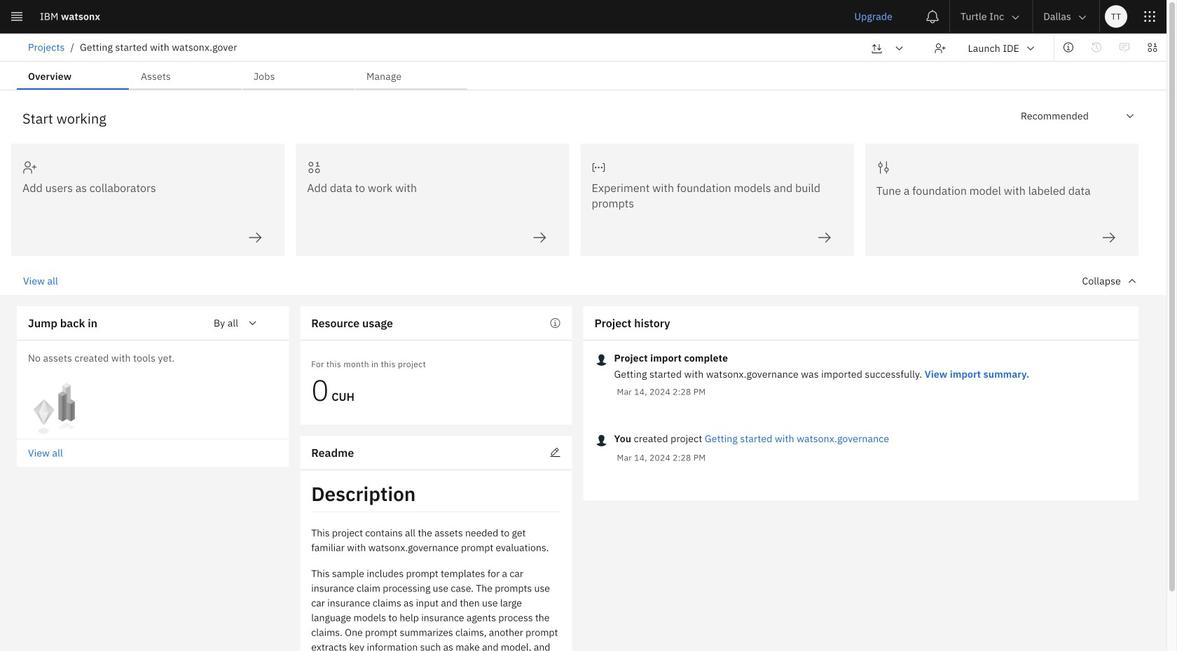 Task type: locate. For each thing, give the bounding box(es) containing it.
arrow image
[[1010, 12, 1022, 23], [1077, 12, 1089, 23], [1025, 43, 1037, 54]]

open menu image
[[247, 318, 258, 329]]

tab list
[[17, 62, 468, 90]]

global navigation element
[[0, 0, 1167, 651]]

2 horizontal spatial arrow image
[[1077, 12, 1089, 23]]

1 horizontal spatial arrow image
[[1025, 43, 1037, 54]]



Task type: describe. For each thing, give the bounding box(es) containing it.
turtle inc image
[[1010, 41, 1021, 52]]

0 horizontal spatial arrow image
[[1010, 12, 1022, 23]]

resource usage tooltip image
[[550, 318, 561, 329]]

arrow image
[[894, 43, 905, 54]]

image: no assets created with tools yet. image
[[28, 381, 84, 437]]

edit image
[[550, 447, 561, 458]]

data image
[[1147, 42, 1159, 53]]

notifications image
[[926, 9, 940, 23]]

open menu image
[[1125, 110, 1136, 122]]

action bar element
[[0, 34, 1167, 62]]

pending collaborator table toolbar element
[[45, 524, 1133, 591]]



Task type: vqa. For each thing, say whether or not it's contained in the screenshot.
fourth row ROW from the top of the Search results Grid
no



